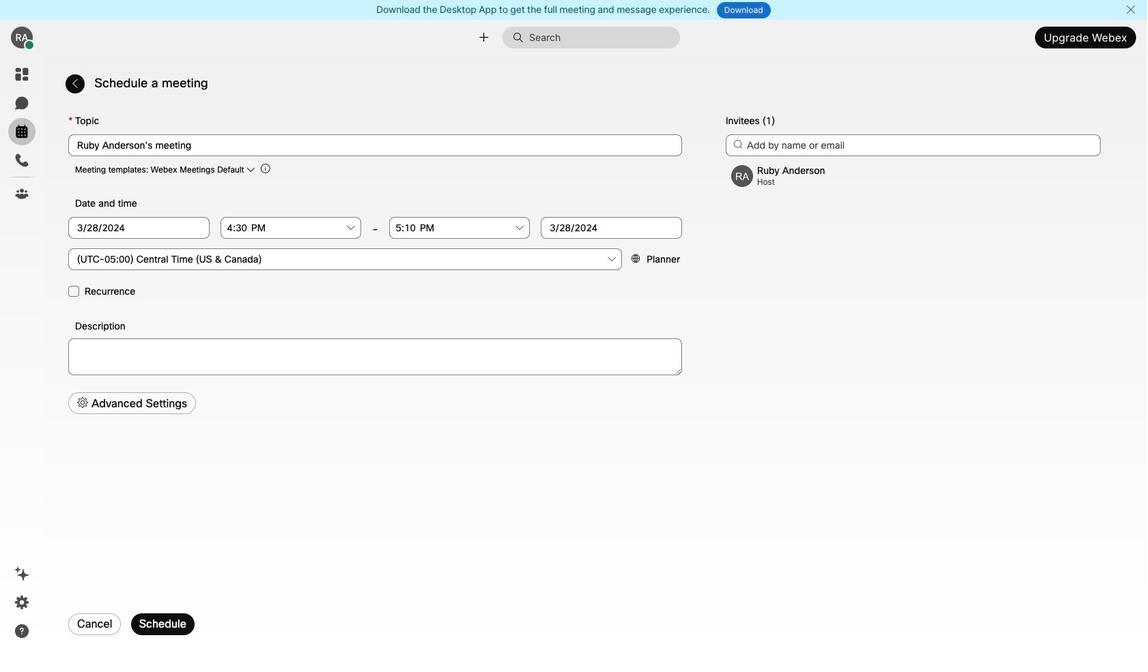 Task type: vqa. For each thing, say whether or not it's contained in the screenshot.
@ Mentions only OPTION
no



Task type: locate. For each thing, give the bounding box(es) containing it.
navigation
[[0, 55, 44, 658]]

webex tab list
[[8, 61, 36, 208]]



Task type: describe. For each thing, give the bounding box(es) containing it.
cancel_16 image
[[1126, 4, 1137, 15]]



